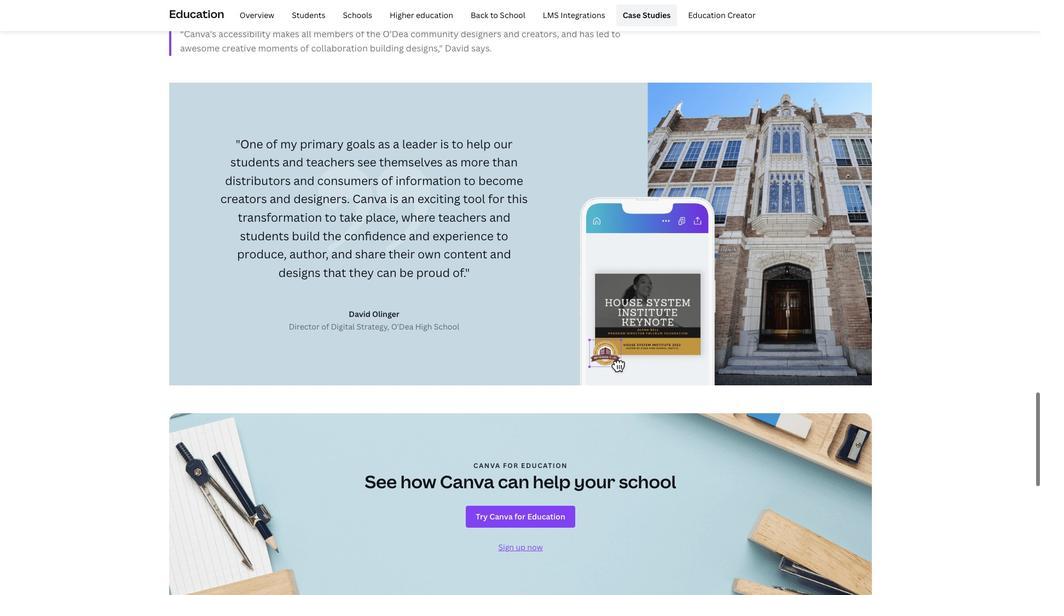 Task type: vqa. For each thing, say whether or not it's contained in the screenshot.
they
yes



Task type: locate. For each thing, give the bounding box(es) containing it.
community
[[411, 28, 459, 40]]

higher
[[390, 10, 414, 20]]

1 vertical spatial students
[[240, 228, 289, 244]]

is right leader
[[441, 136, 449, 152]]

0 vertical spatial the
[[367, 28, 381, 40]]

of
[[356, 28, 365, 40], [300, 42, 309, 54], [266, 136, 278, 152], [382, 173, 393, 188], [322, 321, 329, 332]]

teachers down primary
[[306, 155, 355, 170]]

1 horizontal spatial help
[[533, 470, 571, 494]]

education up '"canva's'
[[169, 6, 224, 21]]

0 vertical spatial help
[[467, 136, 491, 152]]

for
[[488, 191, 505, 207]]

a
[[393, 136, 400, 152]]

as left more
[[446, 155, 458, 170]]

canva for education desktop flatlay image
[[169, 414, 873, 595]]

1 horizontal spatial the
[[367, 28, 381, 40]]

0 horizontal spatial is
[[390, 191, 399, 207]]

become
[[479, 173, 524, 188]]

0 horizontal spatial canva
[[353, 191, 387, 207]]

0 horizontal spatial the
[[323, 228, 342, 244]]

members
[[314, 28, 354, 40]]

creators,
[[522, 28, 560, 40]]

to up tool
[[464, 173, 476, 188]]

back to school link
[[465, 4, 532, 26]]

and down back to school link
[[504, 28, 520, 40]]

creators
[[221, 191, 267, 207]]

1 vertical spatial school
[[434, 321, 460, 332]]

the right build
[[323, 228, 342, 244]]

see
[[365, 470, 397, 494]]

1 vertical spatial teachers
[[439, 210, 487, 225]]

and down for
[[490, 210, 511, 225]]

1 vertical spatial the
[[323, 228, 342, 244]]

confidence
[[344, 228, 406, 244]]

students
[[231, 155, 280, 170], [240, 228, 289, 244]]

can
[[377, 265, 397, 280], [498, 470, 530, 494]]

"one
[[236, 136, 263, 152]]

case studies link
[[617, 4, 678, 26]]

is
[[441, 136, 449, 152], [390, 191, 399, 207]]

the up the building
[[367, 28, 381, 40]]

canva inside "one of my primary goals as a leader is to help our students and teachers see themselves as more than distributors and consumers of information to become creators and designers. canva is an exciting tool for this transformation to take place, where teachers and students build the confidence and experience to produce, author, and share their own content and designs that they can be proud of."
[[353, 191, 387, 207]]

distributors
[[225, 173, 291, 188]]

to inside "canva's accessibility makes all members of the o'dea community designers and creators, and has led to awesome creative moments of collaboration building designs," david says.
[[612, 28, 621, 40]]

help
[[467, 136, 491, 152], [533, 470, 571, 494]]

school right the high
[[434, 321, 460, 332]]

canva inside canva for education see how canva can help your school
[[440, 470, 495, 494]]

0 horizontal spatial can
[[377, 265, 397, 280]]

0 vertical spatial school
[[500, 10, 526, 20]]

1 vertical spatial as
[[446, 155, 458, 170]]

take
[[340, 210, 363, 225]]

1 vertical spatial help
[[533, 470, 571, 494]]

teachers
[[306, 155, 355, 170], [439, 210, 487, 225]]

students up distributors
[[231, 155, 280, 170]]

1 vertical spatial david
[[349, 309, 371, 320]]

high
[[416, 321, 432, 332]]

school
[[500, 10, 526, 20], [434, 321, 460, 332]]

1 vertical spatial canva
[[440, 470, 495, 494]]

1 horizontal spatial education
[[689, 10, 726, 20]]

primary
[[300, 136, 344, 152]]

case studies
[[623, 10, 671, 20]]

information
[[396, 173, 461, 188]]

the
[[367, 28, 381, 40], [323, 228, 342, 244]]

0 vertical spatial david
[[445, 42, 470, 54]]

of left my
[[266, 136, 278, 152]]

of inside david olinger director of digital strategy, o'dea high school
[[322, 321, 329, 332]]

1 vertical spatial can
[[498, 470, 530, 494]]

up
[[516, 542, 526, 553]]

1 horizontal spatial school
[[500, 10, 526, 20]]

1 horizontal spatial can
[[498, 470, 530, 494]]

0 horizontal spatial david
[[349, 309, 371, 320]]

an
[[402, 191, 415, 207]]

0 horizontal spatial help
[[467, 136, 491, 152]]

accessibility
[[219, 28, 271, 40]]

tool
[[463, 191, 486, 207]]

education
[[169, 6, 224, 21], [689, 10, 726, 20]]

and up transformation
[[270, 191, 291, 207]]

designs,"
[[406, 42, 443, 54]]

where
[[402, 210, 436, 225]]

own
[[418, 247, 441, 262]]

canva left for in the left of the page
[[440, 470, 495, 494]]

to
[[491, 10, 499, 20], [612, 28, 621, 40], [452, 136, 464, 152], [464, 173, 476, 188], [325, 210, 337, 225], [497, 228, 509, 244]]

0 horizontal spatial teachers
[[306, 155, 355, 170]]

menu bar
[[229, 4, 763, 26]]

0 horizontal spatial school
[[434, 321, 460, 332]]

experience
[[433, 228, 494, 244]]

0 vertical spatial teachers
[[306, 155, 355, 170]]

of left digital
[[322, 321, 329, 332]]

and up designers.
[[294, 173, 315, 188]]

0 vertical spatial can
[[377, 265, 397, 280]]

school right back at left top
[[500, 10, 526, 20]]

more
[[461, 155, 490, 170]]

help inside "one of my primary goals as a leader is to help our students and teachers see themselves as more than distributors and consumers of information to become creators and designers. canva is an exciting tool for this transformation to take place, where teachers and students build the confidence and experience to produce, author, and share their own content and designs that they can be proud of."
[[467, 136, 491, 152]]

now
[[528, 542, 543, 553]]

higher education link
[[383, 4, 460, 26]]

education left creator
[[689, 10, 726, 20]]

to right back at left top
[[491, 10, 499, 20]]

lms
[[543, 10, 559, 20]]

can inside canva for education see how canva can help your school
[[498, 470, 530, 494]]

students
[[292, 10, 326, 20]]

0 vertical spatial canva
[[353, 191, 387, 207]]

author,
[[290, 247, 329, 262]]

their
[[389, 247, 415, 262]]

overview link
[[233, 4, 281, 26]]

as left a
[[378, 136, 390, 152]]

to left take
[[325, 210, 337, 225]]

david up strategy,
[[349, 309, 371, 320]]

1 horizontal spatial is
[[441, 136, 449, 152]]

see
[[358, 155, 377, 170]]

canva up place,
[[353, 191, 387, 207]]

help up more
[[467, 136, 491, 152]]

0 vertical spatial as
[[378, 136, 390, 152]]

to right led
[[612, 28, 621, 40]]

0 horizontal spatial as
[[378, 136, 390, 152]]

creative
[[222, 42, 256, 54]]

help left your
[[533, 470, 571, 494]]

david left says.
[[445, 42, 470, 54]]

to up more
[[452, 136, 464, 152]]

0 horizontal spatial education
[[169, 6, 224, 21]]

1 horizontal spatial canva
[[440, 470, 495, 494]]

my
[[280, 136, 297, 152]]

1 horizontal spatial david
[[445, 42, 470, 54]]

students up produce,
[[240, 228, 289, 244]]

our
[[494, 136, 513, 152]]

is left an
[[390, 191, 399, 207]]

teachers up experience on the top left of page
[[439, 210, 487, 225]]

the inside "canva's accessibility makes all members of the o'dea community designers and creators, and has led to awesome creative moments of collaboration building designs," david says.
[[367, 28, 381, 40]]



Task type: describe. For each thing, give the bounding box(es) containing it.
1 horizontal spatial as
[[446, 155, 458, 170]]

consumers
[[318, 173, 379, 188]]

led
[[597, 28, 610, 40]]

building
[[370, 42, 404, 54]]

overview
[[240, 10, 275, 20]]

share
[[355, 247, 386, 262]]

and left the has
[[562, 28, 578, 40]]

1 vertical spatial is
[[390, 191, 399, 207]]

back
[[471, 10, 489, 20]]

than
[[493, 155, 518, 170]]

studies
[[643, 10, 671, 20]]

help inside canva for education see how canva can help your school
[[533, 470, 571, 494]]

1 horizontal spatial teachers
[[439, 210, 487, 225]]

and down my
[[283, 155, 304, 170]]

makes
[[273, 28, 300, 40]]

exciting
[[418, 191, 461, 207]]

"canva's accessibility makes all members of the o'dea community designers and creators, and has led to awesome creative moments of collaboration building designs," david says.
[[180, 28, 621, 54]]

produce,
[[237, 247, 287, 262]]

case
[[623, 10, 641, 20]]

integrations
[[561, 10, 606, 20]]

lms integrations link
[[537, 4, 612, 26]]

says.
[[472, 42, 492, 54]]

schools
[[343, 10, 372, 20]]

sign
[[499, 542, 514, 553]]

education
[[522, 461, 568, 471]]

leader
[[402, 136, 438, 152]]

o'dea
[[383, 28, 409, 40]]

awesome
[[180, 42, 220, 54]]

proud
[[417, 265, 450, 280]]

david olinger director of digital strategy, o'dea high school
[[289, 309, 460, 332]]

of down themselves
[[382, 173, 393, 188]]

education for education
[[169, 6, 224, 21]]

be
[[400, 265, 414, 280]]

education creator
[[689, 10, 756, 20]]

digital
[[331, 321, 355, 332]]

your
[[575, 470, 616, 494]]

how
[[401, 470, 437, 494]]

david inside "canva's accessibility makes all members of the o'dea community designers and creators, and has led to awesome creative moments of collaboration building designs," david says.
[[445, 42, 470, 54]]

canva for education see how canva can help your school
[[365, 461, 677, 494]]

and down where
[[409, 228, 430, 244]]

director
[[289, 321, 320, 332]]

and right content
[[490, 247, 512, 262]]

sign up now link
[[499, 542, 543, 553]]

collaboration
[[311, 42, 368, 54]]

the inside "one of my primary goals as a leader is to help our students and teachers see themselves as more than distributors and consumers of information to become creators and designers. canva is an exciting tool for this transformation to take place, where teachers and students build the confidence and experience to produce, author, and share their own content and designs that they can be proud of."
[[323, 228, 342, 244]]

education creator link
[[682, 4, 763, 26]]

of down schools link
[[356, 28, 365, 40]]

for
[[503, 461, 519, 471]]

olinger
[[373, 309, 400, 320]]

back to school
[[471, 10, 526, 20]]

school
[[619, 470, 677, 494]]

strategy,
[[357, 321, 390, 332]]

education for education creator
[[689, 10, 726, 20]]

designers.
[[294, 191, 350, 207]]

schools link
[[337, 4, 379, 26]]

of."
[[453, 265, 470, 280]]

build
[[292, 228, 320, 244]]

0 vertical spatial is
[[441, 136, 449, 152]]

has
[[580, 28, 595, 40]]

themselves
[[380, 155, 443, 170]]

content
[[444, 247, 488, 262]]

designers
[[461, 28, 502, 40]]

canva
[[474, 461, 501, 471]]

menu bar containing overview
[[229, 4, 763, 26]]

education
[[416, 10, 454, 20]]

"canva's
[[180, 28, 217, 40]]

"one of my primary goals as a leader is to help our students and teachers see themselves as more than distributors and consumers of information to become creators and designers. canva is an exciting tool for this transformation to take place, where teachers and students build the confidence and experience to produce, author, and share their own content and designs that they can be proud of."
[[221, 136, 528, 280]]

can inside "one of my primary goals as a leader is to help our students and teachers see themselves as more than distributors and consumers of information to become creators and designers. canva is an exciting tool for this transformation to take place, where teachers and students build the confidence and experience to produce, author, and share their own content and designs that they can be proud of."
[[377, 265, 397, 280]]

goals
[[347, 136, 376, 152]]

0 vertical spatial students
[[231, 155, 280, 170]]

exterior of o'dea high school shown with a canva design on a mobile phone image
[[580, 83, 873, 386]]

place,
[[366, 210, 399, 225]]

and up that
[[332, 247, 353, 262]]

sign up now
[[499, 542, 543, 553]]

to down for
[[497, 228, 509, 244]]

this
[[508, 191, 528, 207]]

that
[[323, 265, 346, 280]]

of down all
[[300, 42, 309, 54]]

moments
[[258, 42, 298, 54]]

david inside david olinger director of digital strategy, o'dea high school
[[349, 309, 371, 320]]

designs
[[279, 265, 321, 280]]

transformation
[[238, 210, 322, 225]]

higher education
[[390, 10, 454, 20]]

they
[[349, 265, 374, 280]]

all
[[302, 28, 312, 40]]

school inside david olinger director of digital strategy, o'dea high school
[[434, 321, 460, 332]]

lms integrations
[[543, 10, 606, 20]]

creator
[[728, 10, 756, 20]]



